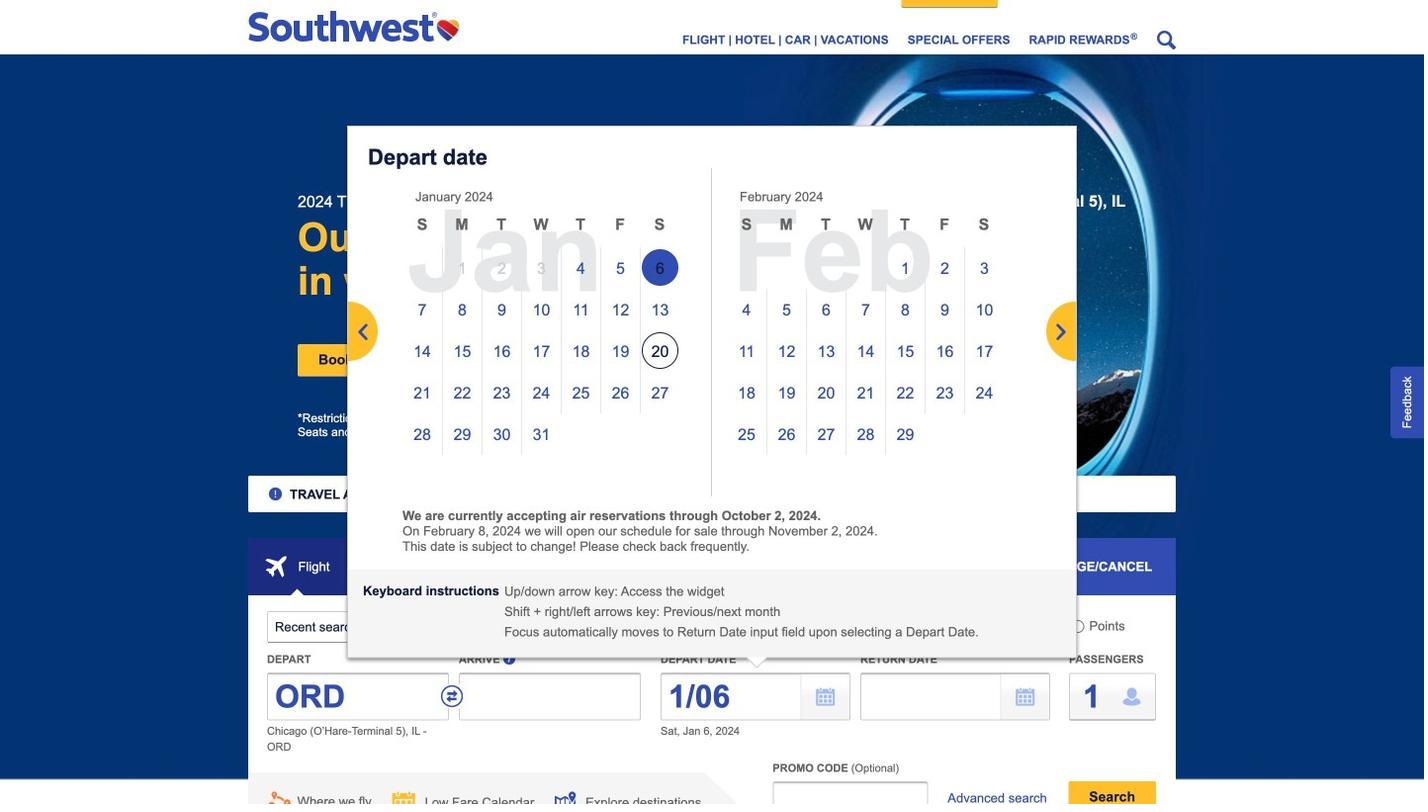 Task type: vqa. For each thing, say whether or not it's contained in the screenshot.
the Southwest Image
no



Task type: locate. For each thing, give the bounding box(es) containing it.
Passengers count. Opens flyout. text field
[[1070, 673, 1157, 721]]

sunday cell
[[403, 171, 442, 213], [727, 171, 767, 213]]

0 horizontal spatial monday cell
[[442, 171, 482, 213]]

2 tuesday cell from the left
[[806, 171, 846, 213]]

None text field
[[267, 673, 449, 721], [459, 673, 641, 721], [773, 782, 928, 805], [267, 673, 449, 721], [459, 673, 641, 721], [773, 782, 928, 805]]

monday cell
[[442, 171, 482, 213], [767, 171, 806, 213]]

1 horizontal spatial tuesday cell
[[806, 171, 846, 213]]

0 horizontal spatial sunday cell
[[403, 171, 442, 213]]

1 horizontal spatial monday cell
[[767, 171, 806, 213]]

tuesday cell
[[482, 171, 521, 213], [806, 171, 846, 213]]

banner
[[248, 0, 1177, 54]]

tab list
[[248, 538, 1177, 618]]

wednesday cell
[[846, 171, 886, 213]]

thursday cell
[[886, 171, 925, 213]]

1 horizontal spatial sunday cell
[[727, 171, 767, 213]]

navigation
[[248, 8, 1177, 49]]

1 tuesday cell from the left
[[482, 171, 521, 213]]

None radio
[[572, 620, 585, 633], [1072, 620, 1085, 633], [572, 620, 585, 633], [1072, 620, 1085, 633]]

0 horizontal spatial tuesday cell
[[482, 171, 521, 213]]

1 monday cell from the left
[[442, 171, 482, 213]]



Task type: describe. For each thing, give the bounding box(es) containing it.
Depart Date in mm/dd/yyyy format, valid dates from Jan 4, 2024 to Oct 2, 2024. To use a date picker press the down arrow. text field
[[661, 673, 851, 721]]

2 monday cell from the left
[[767, 171, 806, 213]]

2 sunday cell from the left
[[727, 171, 767, 213]]

Return date in mm/dd/yyyy format, valid dates from Jan 6, 2024 to Oct 2, 2024. To use a date picker press the down arrow. text field
[[861, 673, 1051, 721]]

1 sunday cell from the left
[[403, 171, 442, 213]]

Recent searches text field
[[267, 612, 455, 643]]



